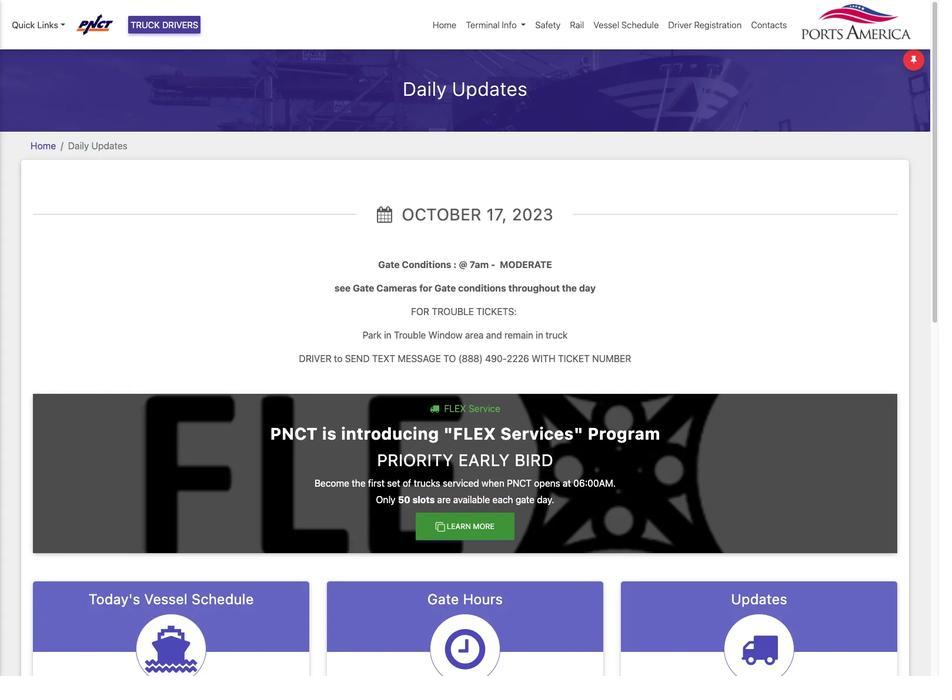 Task type: vqa. For each thing, say whether or not it's contained in the screenshot.
first
yes



Task type: describe. For each thing, give the bounding box(es) containing it.
registration
[[694, 19, 742, 30]]

today's
[[89, 591, 140, 607]]

@
[[459, 259, 468, 270]]

truck image
[[430, 404, 439, 413]]

become the first set of trucks serviced when pnct opens at 06:00am. only 50 slots are available each gate day.
[[315, 478, 616, 505]]

number
[[592, 353, 631, 364]]

day
[[579, 283, 596, 293]]

introducing
[[341, 424, 439, 443]]

1 vertical spatial daily
[[68, 140, 89, 151]]

october
[[402, 205, 482, 224]]

of
[[403, 478, 411, 489]]

opens
[[534, 478, 560, 489]]

send
[[345, 353, 370, 364]]

0 horizontal spatial schedule
[[192, 591, 254, 607]]

set
[[387, 478, 400, 489]]

tickets:
[[477, 306, 517, 317]]

priority
[[377, 450, 454, 470]]

driver registration
[[669, 19, 742, 30]]

terminal
[[466, 19, 500, 30]]

services"
[[500, 424, 583, 443]]

quick
[[12, 19, 35, 30]]

contacts
[[751, 19, 787, 30]]

clone image
[[436, 522, 445, 532]]

driver to send text message to (888) 490-2226 with ticket number
[[299, 353, 631, 364]]

info
[[502, 19, 517, 30]]

safety
[[536, 19, 561, 30]]

0 horizontal spatial updates
[[91, 140, 127, 151]]

trouble
[[394, 330, 426, 340]]

rail link
[[565, 14, 589, 36]]

0 vertical spatial the
[[562, 283, 577, 293]]

1 in from the left
[[384, 330, 392, 340]]

october 17, 2023
[[397, 205, 554, 224]]

0 vertical spatial updates
[[452, 77, 528, 100]]

:
[[454, 259, 457, 270]]

learn more
[[447, 522, 495, 531]]

park
[[363, 330, 382, 340]]

17,
[[486, 205, 507, 224]]

quick links link
[[12, 18, 65, 31]]

quick links
[[12, 19, 58, 30]]

gate conditions : @ 7am -  moderate
[[378, 259, 552, 270]]

1 vertical spatial vessel
[[144, 591, 188, 607]]

2 in from the left
[[536, 330, 543, 340]]

and
[[486, 330, 502, 340]]

message
[[398, 353, 441, 364]]

for trouble tickets:
[[409, 306, 522, 317]]

window
[[429, 330, 463, 340]]

terminal info link
[[461, 14, 531, 36]]

contacts link
[[747, 14, 792, 36]]

to
[[444, 353, 456, 364]]

vessel schedule
[[594, 19, 659, 30]]

0 horizontal spatial home
[[31, 140, 56, 151]]

06:00am.
[[574, 478, 616, 489]]

priority early bird
[[377, 450, 554, 470]]

gate up cameras
[[378, 259, 400, 270]]

0 vertical spatial schedule
[[622, 19, 659, 30]]

gate
[[516, 495, 535, 505]]

slots
[[413, 495, 435, 505]]

0 vertical spatial home link
[[428, 14, 461, 36]]

0 vertical spatial vessel
[[594, 19, 620, 30]]

50
[[398, 495, 410, 505]]

calendar image
[[377, 206, 392, 223]]

7am
[[470, 259, 489, 270]]

gate right for
[[435, 283, 456, 293]]

for
[[419, 283, 432, 293]]

0 vertical spatial daily updates
[[403, 77, 528, 100]]

park in trouble window area and remain in truck
[[363, 330, 568, 340]]

available
[[453, 495, 490, 505]]

cameras
[[377, 283, 417, 293]]

conditions
[[402, 259, 451, 270]]

is
[[322, 424, 337, 443]]

conditions
[[458, 283, 506, 293]]

links
[[37, 19, 58, 30]]

0 horizontal spatial daily updates
[[68, 140, 127, 151]]

are
[[437, 495, 451, 505]]

drivers
[[162, 19, 198, 30]]

gate left hours
[[428, 591, 459, 607]]

ticket
[[558, 353, 590, 364]]



Task type: locate. For each thing, give the bounding box(es) containing it.
in right park
[[384, 330, 392, 340]]

at
[[563, 478, 571, 489]]

2023
[[512, 205, 554, 224]]

2 horizontal spatial updates
[[731, 591, 788, 607]]

driver registration link
[[664, 14, 747, 36]]

more
[[473, 522, 495, 531]]

when
[[482, 478, 505, 489]]

2226
[[507, 353, 529, 364]]

0 vertical spatial home
[[433, 19, 457, 30]]

pnct is introducing "flex services" program
[[270, 424, 660, 443]]

terminal info
[[466, 19, 517, 30]]

serviced
[[443, 478, 479, 489]]

the inside become the first set of trucks serviced when pnct opens at 06:00am. only 50 slots are available each gate day.
[[352, 478, 366, 489]]

gate hours
[[428, 591, 503, 607]]

1 horizontal spatial pnct
[[507, 478, 532, 489]]

2 vertical spatial updates
[[731, 591, 788, 607]]

1 horizontal spatial daily
[[403, 77, 447, 100]]

the left 'first'
[[352, 478, 366, 489]]

home link
[[428, 14, 461, 36], [31, 140, 56, 151]]

1 horizontal spatial home link
[[428, 14, 461, 36]]

area
[[465, 330, 484, 340]]

safety link
[[531, 14, 565, 36]]

the
[[562, 283, 577, 293], [352, 478, 366, 489]]

driver
[[669, 19, 692, 30]]

first
[[368, 478, 385, 489]]

truck
[[546, 330, 568, 340]]

moderate
[[500, 259, 552, 270]]

for
[[411, 306, 429, 317]]

pnct
[[270, 424, 318, 443], [507, 478, 532, 489]]

0 horizontal spatial in
[[384, 330, 392, 340]]

trucks
[[414, 478, 440, 489]]

vessel right rail
[[594, 19, 620, 30]]

1 vertical spatial schedule
[[192, 591, 254, 607]]

1 vertical spatial updates
[[91, 140, 127, 151]]

daily updates
[[403, 77, 528, 100], [68, 140, 127, 151]]

vessel
[[594, 19, 620, 30], [144, 591, 188, 607]]

in left truck
[[536, 330, 543, 340]]

vessel schedule link
[[589, 14, 664, 36]]

remain
[[505, 330, 534, 340]]

490-
[[485, 353, 507, 364]]

see
[[335, 283, 351, 293]]

1 vertical spatial daily updates
[[68, 140, 127, 151]]

program
[[588, 424, 660, 443]]

each
[[493, 495, 513, 505]]

-
[[491, 259, 496, 270]]

early
[[458, 450, 510, 470]]

truck
[[131, 19, 160, 30]]

1 horizontal spatial schedule
[[622, 19, 659, 30]]

0 vertical spatial pnct
[[270, 424, 318, 443]]

0 horizontal spatial home link
[[31, 140, 56, 151]]

truck drivers
[[131, 19, 198, 30]]

bird
[[515, 450, 554, 470]]

day.
[[537, 495, 554, 505]]

1 vertical spatial pnct
[[507, 478, 532, 489]]

gate right the see
[[353, 283, 374, 293]]

to
[[334, 353, 343, 364]]

1 horizontal spatial the
[[562, 283, 577, 293]]

daily
[[403, 77, 447, 100], [68, 140, 89, 151]]

0 horizontal spatial daily
[[68, 140, 89, 151]]

driver
[[299, 353, 332, 364]]

service
[[469, 403, 501, 414]]

0 horizontal spatial the
[[352, 478, 366, 489]]

see gate cameras for gate conditions throughout the day
[[335, 283, 596, 293]]

updates
[[452, 77, 528, 100], [91, 140, 127, 151], [731, 591, 788, 607]]

vessel right today's
[[144, 591, 188, 607]]

1 horizontal spatial daily updates
[[403, 77, 528, 100]]

rail
[[570, 19, 584, 30]]

pnct left is
[[270, 424, 318, 443]]

learn more link
[[416, 513, 515, 540]]

1 vertical spatial home link
[[31, 140, 56, 151]]

1 vertical spatial the
[[352, 478, 366, 489]]

only
[[376, 495, 396, 505]]

pnct inside become the first set of trucks serviced when pnct opens at 06:00am. only 50 slots are available each gate day.
[[507, 478, 532, 489]]

1 horizontal spatial updates
[[452, 77, 528, 100]]

hours
[[463, 591, 503, 607]]

throughout
[[509, 283, 560, 293]]

today's vessel schedule
[[89, 591, 254, 607]]

flex
[[444, 403, 466, 414]]

gate
[[378, 259, 400, 270], [353, 283, 374, 293], [435, 283, 456, 293], [428, 591, 459, 607]]

1 horizontal spatial home
[[433, 19, 457, 30]]

1 horizontal spatial vessel
[[594, 19, 620, 30]]

text
[[372, 353, 395, 364]]

0 horizontal spatial vessel
[[144, 591, 188, 607]]

learn
[[447, 522, 471, 531]]

(888)
[[459, 353, 483, 364]]

the left day
[[562, 283, 577, 293]]

pnct up gate
[[507, 478, 532, 489]]

1 vertical spatial home
[[31, 140, 56, 151]]

1 horizontal spatial in
[[536, 330, 543, 340]]

0 horizontal spatial pnct
[[270, 424, 318, 443]]

truck drivers link
[[128, 16, 201, 34]]

in
[[384, 330, 392, 340], [536, 330, 543, 340]]

0 vertical spatial daily
[[403, 77, 447, 100]]

with
[[532, 353, 556, 364]]

become
[[315, 478, 349, 489]]

trouble
[[432, 306, 474, 317]]

home
[[433, 19, 457, 30], [31, 140, 56, 151]]



